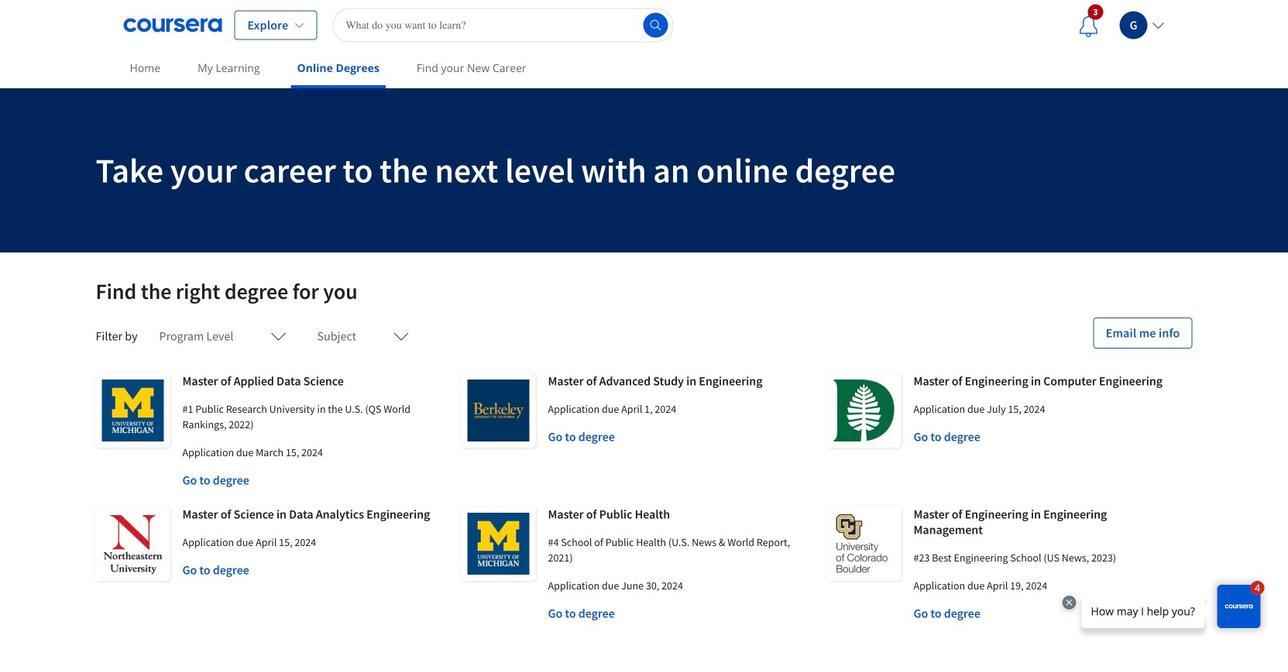 Task type: locate. For each thing, give the bounding box(es) containing it.
None search field
[[333, 8, 673, 42]]

1 horizontal spatial university of michigan image
[[461, 507, 536, 581]]

What do you want to learn? text field
[[333, 8, 673, 42]]

university of michigan image
[[96, 373, 170, 448], [461, 507, 536, 581]]

northeastern university image
[[96, 507, 170, 581]]

0 vertical spatial university of michigan image
[[96, 373, 170, 448]]

coursera image
[[124, 13, 222, 38]]

1 vertical spatial university of michigan image
[[461, 507, 536, 581]]



Task type: vqa. For each thing, say whether or not it's contained in the screenshot.
"What do you want to learn?" "text box"
yes



Task type: describe. For each thing, give the bounding box(es) containing it.
university of colorado boulder image
[[827, 507, 901, 581]]

university of california, berkeley image
[[461, 373, 536, 448]]

0 horizontal spatial university of michigan image
[[96, 373, 170, 448]]

dartmouth college image
[[827, 373, 901, 448]]



